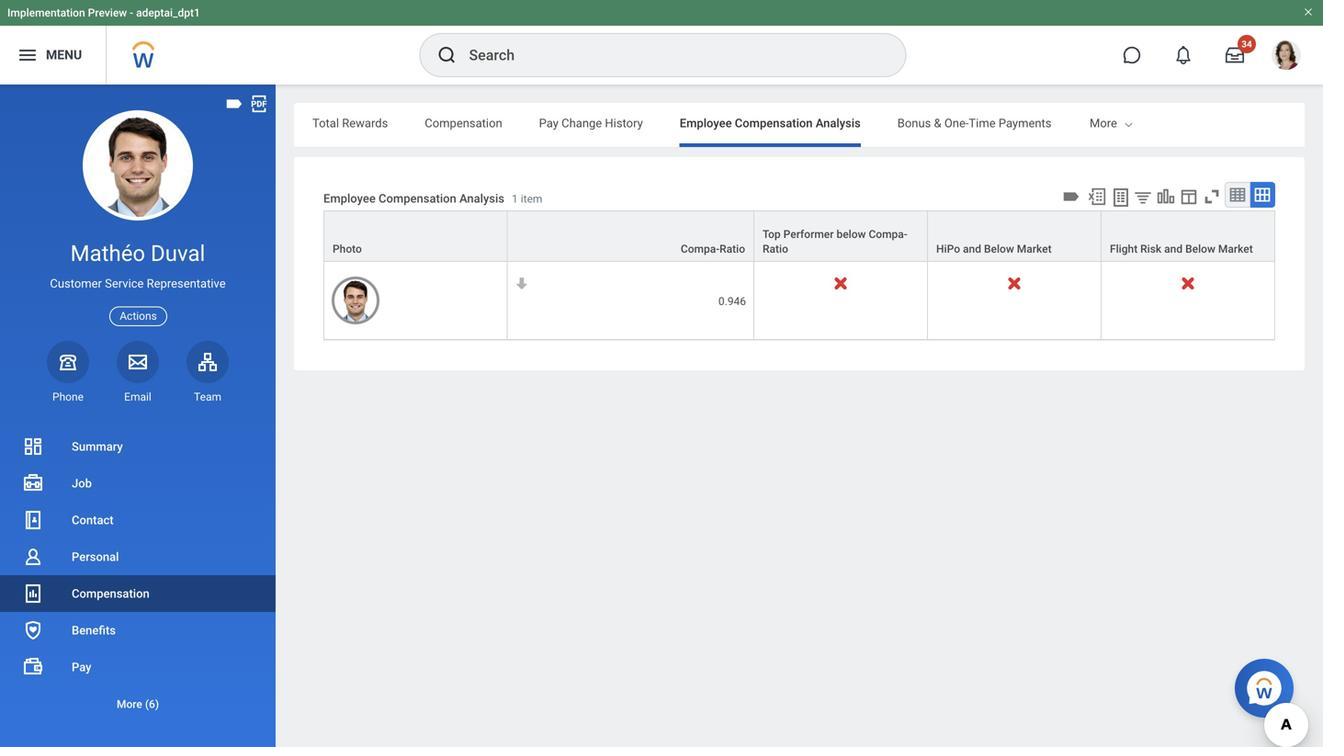 Task type: describe. For each thing, give the bounding box(es) containing it.
top performer below compa- ratio button
[[755, 211, 927, 261]]

total rewards
[[313, 116, 388, 130]]

34
[[1242, 39, 1253, 50]]

benefits link
[[0, 612, 276, 649]]

ratio inside top performer below compa- ratio
[[763, 243, 789, 256]]

employee compensation analysis
[[680, 116, 861, 130]]

employee compensation analysis 1 item
[[324, 191, 543, 205]]

-
[[130, 6, 133, 19]]

contact image
[[22, 509, 44, 531]]

employee for employee compensation analysis
[[680, 116, 732, 130]]

1 below from the left
[[984, 243, 1015, 256]]

top
[[763, 228, 781, 241]]

&
[[934, 116, 942, 130]]

email
[[124, 390, 152, 403]]

menu banner
[[0, 0, 1324, 85]]

change
[[562, 116, 602, 130]]

compa- inside top performer below compa- ratio
[[869, 228, 908, 241]]

activity
[[1249, 116, 1288, 130]]

bonus & one-time payments
[[898, 116, 1052, 130]]

below
[[837, 228, 866, 241]]

phone image
[[55, 351, 81, 373]]

profile logan mcneil image
[[1272, 40, 1302, 74]]

service
[[105, 277, 144, 291]]

0.946 row
[[324, 262, 1276, 340]]

select to filter grid data image
[[1133, 188, 1154, 207]]

flight
[[1110, 243, 1138, 256]]

actions
[[120, 310, 157, 323]]

compensation link
[[0, 575, 276, 612]]

one-
[[945, 116, 969, 130]]

team mathéo duval element
[[187, 390, 229, 404]]

email mathéo duval element
[[117, 390, 159, 404]]

rewards
[[342, 116, 388, 130]]

Search Workday  search field
[[469, 35, 868, 75]]

time
[[969, 116, 996, 130]]

reimbursable
[[1089, 116, 1162, 130]]

1
[[512, 192, 518, 205]]

table image
[[1229, 186, 1247, 204]]

fullscreen image
[[1202, 187, 1222, 207]]

analysis for employee compensation analysis 1 item
[[460, 191, 505, 205]]

compensation inside navigation pane region
[[72, 587, 150, 601]]

email button
[[117, 341, 159, 404]]

row containing top performer below compa- ratio
[[324, 211, 1276, 262]]

more (6) button
[[0, 694, 276, 716]]

top performer below compa- ratio
[[763, 228, 908, 256]]

compa-ratio button
[[508, 211, 754, 261]]

plan
[[1223, 116, 1246, 130]]

compa-ratio below 0.95 element
[[515, 277, 746, 309]]

job image
[[22, 472, 44, 495]]

pay for pay change history
[[539, 116, 559, 130]]

export to excel image
[[1087, 187, 1108, 207]]

customer service representative
[[50, 277, 226, 291]]

bonus
[[898, 116, 931, 130]]

contact
[[72, 513, 114, 527]]

navigation pane region
[[0, 85, 276, 747]]

search image
[[436, 44, 458, 66]]

photo
[[333, 243, 362, 256]]

preview
[[88, 6, 127, 19]]

job
[[72, 477, 92, 490]]

hipo
[[937, 243, 961, 256]]

phone mathéo duval element
[[47, 390, 89, 404]]

duval
[[151, 240, 205, 267]]

personal image
[[22, 546, 44, 568]]

market inside flight risk and below market popup button
[[1219, 243, 1253, 256]]

ratio inside popup button
[[720, 243, 745, 256]]



Task type: locate. For each thing, give the bounding box(es) containing it.
employee down search workday search box on the top of the page
[[680, 116, 732, 130]]

0 horizontal spatial below
[[984, 243, 1015, 256]]

contact link
[[0, 502, 276, 539]]

implementation
[[7, 6, 85, 19]]

0 horizontal spatial tag image
[[224, 94, 244, 114]]

and
[[963, 243, 982, 256], [1165, 243, 1183, 256]]

mathéo
[[70, 240, 145, 267]]

payments
[[999, 116, 1052, 130]]

view team image
[[197, 351, 219, 373]]

0.946
[[719, 295, 746, 308]]

history
[[605, 116, 643, 130]]

more up export to excel icon
[[1090, 116, 1118, 130]]

0 vertical spatial analysis
[[816, 116, 861, 130]]

1 market from the left
[[1017, 243, 1052, 256]]

implementation preview -   adeptai_dpt1
[[7, 6, 200, 19]]

notifications large image
[[1175, 46, 1193, 64]]

compa-ratio
[[681, 243, 745, 256]]

compa- up the 0.946
[[681, 243, 720, 256]]

0 horizontal spatial pay
[[72, 660, 91, 674]]

compensation image
[[22, 583, 44, 605]]

allowance
[[1165, 116, 1220, 130]]

pay inside 'link'
[[72, 660, 91, 674]]

menu
[[46, 47, 82, 63]]

analysis left bonus
[[816, 116, 861, 130]]

hipo and below market button
[[928, 211, 1101, 261]]

2 below from the left
[[1186, 243, 1216, 256]]

employee for employee compensation analysis 1 item
[[324, 191, 376, 205]]

menu button
[[0, 26, 106, 85]]

employee up photo
[[324, 191, 376, 205]]

1 vertical spatial pay
[[72, 660, 91, 674]]

1 ratio from the left
[[720, 243, 745, 256]]

benefits image
[[22, 620, 44, 642]]

pay image
[[22, 656, 44, 678]]

risk
[[1141, 243, 1162, 256]]

tag image for view printable version (pdf) image at the top of the page
[[224, 94, 244, 114]]

inbox large image
[[1226, 46, 1245, 64]]

more (6) button
[[0, 686, 276, 722]]

tag image
[[224, 94, 244, 114], [1062, 187, 1082, 207]]

ratio down the top in the top of the page
[[763, 243, 789, 256]]

0 vertical spatial compa-
[[869, 228, 908, 241]]

34 button
[[1215, 35, 1256, 75]]

compa-
[[869, 228, 908, 241], [681, 243, 720, 256]]

1 horizontal spatial tag image
[[1062, 187, 1082, 207]]

1 vertical spatial analysis
[[460, 191, 505, 205]]

more for more (6)
[[117, 698, 142, 711]]

total
[[313, 116, 339, 130]]

summary image
[[22, 436, 44, 458]]

employee
[[680, 116, 732, 130], [324, 191, 376, 205]]

tab list containing total rewards
[[294, 103, 1305, 147]]

(6)
[[145, 698, 159, 711]]

below right the risk
[[1186, 243, 1216, 256]]

1 horizontal spatial more
[[1090, 116, 1118, 130]]

0 horizontal spatial compa-
[[681, 243, 720, 256]]

1 horizontal spatial and
[[1165, 243, 1183, 256]]

employee's photo (mathéo duval) image
[[332, 277, 380, 325]]

pay left change on the top left
[[539, 116, 559, 130]]

toolbar
[[1059, 182, 1276, 211]]

market
[[1017, 243, 1052, 256], [1219, 243, 1253, 256]]

1 horizontal spatial below
[[1186, 243, 1216, 256]]

benefits
[[72, 624, 116, 637]]

summary
[[72, 440, 123, 454]]

2 market from the left
[[1219, 243, 1253, 256]]

hipo and below market
[[937, 243, 1052, 256]]

more (6)
[[117, 698, 159, 711]]

personal
[[72, 550, 119, 564]]

pay link
[[0, 649, 276, 686]]

pay
[[539, 116, 559, 130], [72, 660, 91, 674]]

compa- inside popup button
[[681, 243, 720, 256]]

1 horizontal spatial pay
[[539, 116, 559, 130]]

compensation
[[425, 116, 502, 130], [735, 116, 813, 130], [379, 191, 457, 205], [72, 587, 150, 601]]

phone
[[52, 390, 84, 403]]

phone button
[[47, 341, 89, 404]]

customer
[[50, 277, 102, 291]]

tag image left export to excel icon
[[1062, 187, 1082, 207]]

below right 'hipo'
[[984, 243, 1015, 256]]

tag image left view printable version (pdf) image at the top of the page
[[224, 94, 244, 114]]

list containing summary
[[0, 428, 276, 722]]

actions button
[[110, 307, 167, 326]]

1 horizontal spatial analysis
[[816, 116, 861, 130]]

mathéo duval
[[70, 240, 205, 267]]

pay for pay
[[72, 660, 91, 674]]

more left (6)
[[117, 698, 142, 711]]

photo button
[[324, 211, 507, 261]]

personal link
[[0, 539, 276, 575]]

job link
[[0, 465, 276, 502]]

analysis
[[816, 116, 861, 130], [460, 191, 505, 205]]

2 ratio from the left
[[763, 243, 789, 256]]

click to view/edit grid preferences image
[[1179, 187, 1199, 207]]

0 horizontal spatial more
[[117, 698, 142, 711]]

0 horizontal spatial ratio
[[720, 243, 745, 256]]

pay change history
[[539, 116, 643, 130]]

0 vertical spatial tag image
[[224, 94, 244, 114]]

0 horizontal spatial market
[[1017, 243, 1052, 256]]

representative
[[147, 277, 226, 291]]

item
[[521, 192, 543, 205]]

analysis left 1 at the left top of page
[[460, 191, 505, 205]]

and right 'hipo'
[[963, 243, 982, 256]]

compa- right below
[[869, 228, 908, 241]]

more for more
[[1090, 116, 1118, 130]]

list
[[0, 428, 276, 722]]

1 horizontal spatial market
[[1219, 243, 1253, 256]]

1 vertical spatial compa-
[[681, 243, 720, 256]]

1 vertical spatial employee
[[324, 191, 376, 205]]

row
[[324, 211, 1276, 262]]

adeptai_dpt1
[[136, 6, 200, 19]]

pay down benefits
[[72, 660, 91, 674]]

tag image for export to excel icon
[[1062, 187, 1082, 207]]

analysis for employee compensation analysis
[[816, 116, 861, 130]]

performer
[[784, 228, 834, 241]]

summary link
[[0, 428, 276, 465]]

flight risk and below market button
[[1102, 211, 1275, 261]]

0 vertical spatial more
[[1090, 116, 1118, 130]]

tab list
[[294, 103, 1305, 147]]

view worker - expand/collapse chart image
[[1156, 187, 1177, 207]]

reimbursable allowance plan activity
[[1089, 116, 1288, 130]]

team link
[[187, 341, 229, 404]]

ratio up the 0.946
[[720, 243, 745, 256]]

1 horizontal spatial compa-
[[869, 228, 908, 241]]

and right the risk
[[1165, 243, 1183, 256]]

1 vertical spatial more
[[117, 698, 142, 711]]

more inside more (6) dropdown button
[[117, 698, 142, 711]]

more
[[1090, 116, 1118, 130], [117, 698, 142, 711]]

1 horizontal spatial ratio
[[763, 243, 789, 256]]

0 vertical spatial employee
[[680, 116, 732, 130]]

team
[[194, 390, 222, 403]]

0 horizontal spatial employee
[[324, 191, 376, 205]]

close environment banner image
[[1303, 6, 1314, 17]]

expand table image
[[1254, 186, 1272, 204]]

mail image
[[127, 351, 149, 373]]

0 vertical spatial pay
[[539, 116, 559, 130]]

flight risk and below market
[[1110, 243, 1253, 256]]

0 horizontal spatial and
[[963, 243, 982, 256]]

export to worksheets image
[[1110, 187, 1132, 209]]

1 and from the left
[[963, 243, 982, 256]]

1 horizontal spatial employee
[[680, 116, 732, 130]]

0 horizontal spatial analysis
[[460, 191, 505, 205]]

view printable version (pdf) image
[[249, 94, 269, 114]]

ratio
[[720, 243, 745, 256], [763, 243, 789, 256]]

1 vertical spatial tag image
[[1062, 187, 1082, 207]]

justify image
[[17, 44, 39, 66]]

market down table 'image'
[[1219, 243, 1253, 256]]

market inside hipo and below market popup button
[[1017, 243, 1052, 256]]

market right 'hipo'
[[1017, 243, 1052, 256]]

compa-ratio below 0.95 image
[[515, 277, 529, 290]]

below
[[984, 243, 1015, 256], [1186, 243, 1216, 256]]

2 and from the left
[[1165, 243, 1183, 256]]



Task type: vqa. For each thing, say whether or not it's contained in the screenshot.
Employee to the left
yes



